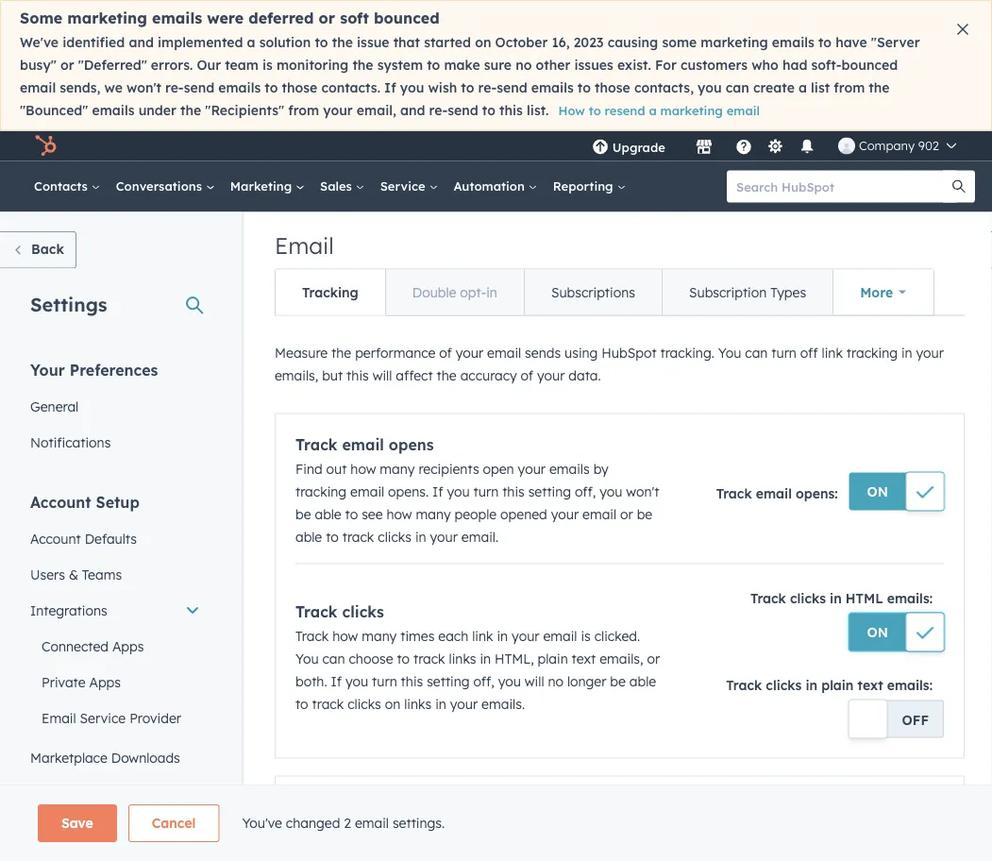 Task type: locate. For each thing, give the bounding box(es) containing it.
is left clicked.
[[581, 628, 591, 644]]

this left list.
[[500, 102, 523, 119]]

many inside track clicks track how many times each link in your email is clicked. you can choose to track links in html, plain text emails, or both. if you turn this setting off, you will no longer be able to track clicks on links in your emails.
[[362, 628, 397, 644]]

1 horizontal spatial plain
[[822, 677, 854, 693]]

general link
[[19, 388, 212, 424]]

notifications image
[[799, 139, 816, 156]]

email for email service provider
[[42, 709, 76, 726]]

0 horizontal spatial opens
[[389, 435, 434, 454]]

email inside 'link'
[[42, 709, 76, 726]]

if right both.
[[331, 673, 342, 689]]

marketplace downloads
[[30, 749, 180, 765]]

tracking inside the track email opens find out how many recipients open your emails by tracking email opens. if you turn this setting off, you won't be able to see how many people opened your email or be able to track clicks in your email.
[[296, 483, 347, 500]]

bounced
[[374, 8, 440, 27], [842, 57, 898, 73]]

0 vertical spatial apps
[[112, 637, 144, 654]]

0 vertical spatial account
[[30, 492, 91, 511]]

opened
[[501, 506, 548, 522]]

1 vertical spatial on
[[385, 696, 401, 712]]

no down october at top
[[516, 57, 532, 73]]

opens inside the track email opens find out how many recipients open your emails by tracking email opens. if you turn this setting off, you won't be able to see how many people opened your email or be able to track clicks in your email.
[[389, 435, 434, 454]]

off
[[801, 344, 818, 361]]

some
[[20, 8, 62, 27]]

1 vertical spatial plain
[[822, 677, 854, 693]]

0 horizontal spatial you
[[296, 650, 319, 667]]

can inside 'measure the performance of your email sends using hubspot tracking. you can turn off link tracking in your emails, but this will affect the accuracy of your data.'
[[745, 344, 768, 361]]

bounced inside we've identified and implemented a solution to the issue that started on october 16, 2023 causing some marketing emails to have "server busy" or "deferred" errors. our team is monitoring the system to make sure no other issues exist. for customers who had soft-bounced email sends, we won't re-send emails to those contacts. if you wish to re-send emails to those contacts, you can create a list from the "bounced" emails under the "recipients" from your email, and re-send to this list.
[[842, 57, 898, 73]]

to down out
[[326, 528, 339, 545]]

have
[[836, 34, 868, 51]]

this up opened in the bottom of the page
[[503, 483, 525, 500]]

0 vertical spatial &
[[69, 566, 78, 582]]

a up team
[[247, 34, 255, 51]]

email left "are"
[[377, 827, 411, 843]]

you right tracking.
[[718, 344, 742, 361]]

can inside we've identified and implemented a solution to the issue that started on october 16, 2023 causing some marketing emails to have "server busy" or "deferred" errors. our team is monitoring the system to make sure no other issues exist. for customers who had soft-bounced email sends, we won't re-send emails to those contacts. if you wish to re-send emails to those contacts, you can create a list from the "bounced" emails under the "recipients" from your email, and re-send to this list.
[[726, 79, 750, 96]]

out
[[326, 460, 347, 477]]

& right privacy
[[80, 821, 89, 837]]

track for track clicks in plain text emails:
[[726, 677, 762, 693]]

track inside the track email opens find out how many recipients open your emails by tracking email opens. if you turn this setting off, you won't be able to see how many people opened your email or be able to track clicks in your email.
[[343, 528, 374, 545]]

sales link
[[313, 161, 373, 212]]

0 horizontal spatial those
[[282, 79, 318, 96]]

1 horizontal spatial link
[[822, 344, 843, 361]]

on
[[475, 34, 491, 51], [385, 696, 401, 712]]

tracking inside navigation
[[302, 284, 359, 300]]

downloads
[[111, 749, 180, 765]]

1 vertical spatial no
[[548, 673, 564, 689]]

tracking for tracking
[[302, 284, 359, 300]]

emails down other
[[531, 79, 574, 96]]

1 vertical spatial links
[[404, 696, 432, 712]]

email down by
[[583, 506, 617, 522]]

0 vertical spatial email
[[275, 231, 334, 259]]

marketplaces image
[[696, 139, 713, 156]]

in down track clicks in html emails:
[[806, 677, 818, 693]]

to down times
[[397, 650, 410, 667]]

customized
[[439, 827, 510, 843]]

company 902 button
[[827, 131, 968, 161]]

email up out
[[342, 435, 384, 454]]

send
[[184, 79, 215, 96], [497, 79, 528, 96], [448, 102, 479, 119]]

off, down by
[[575, 483, 596, 500]]

if inside the track email opens find out how many recipients open your emails by tracking email opens. if you turn this setting off, you won't be able to see how many people opened your email or be able to track clicks in your email.
[[433, 483, 443, 500]]

but
[[322, 367, 343, 383]]

1 vertical spatial tracking
[[30, 785, 83, 801]]

a down contacts,
[[649, 103, 657, 119]]

2 vertical spatial turn
[[372, 673, 397, 689]]

this
[[737, 827, 761, 843]]

this inside track clicks track how many times each link in your email is clicked. you can choose to track links in html, plain text emails, or both. if you turn this setting off, you will no longer be able to track clicks on links in your emails.
[[401, 673, 423, 689]]

teams
[[82, 566, 122, 582]]

is
[[263, 57, 273, 73], [581, 628, 591, 644]]

this down times
[[401, 673, 423, 689]]

bounced up that
[[374, 8, 440, 27]]

or inside the track email opens find out how many recipients open your emails by tracking email opens. if you turn this setting off, you won't be able to see how many people opened your email or be able to track clicks in your email.
[[621, 506, 633, 522]]

1 vertical spatial bounced
[[842, 57, 898, 73]]

and
[[129, 34, 154, 51], [400, 102, 425, 119], [364, 849, 388, 861]]

0 vertical spatial track
[[343, 528, 374, 545]]

many up opens.
[[380, 460, 415, 477]]

how
[[559, 103, 585, 119]]

the down the soft
[[332, 34, 353, 51]]

data.
[[569, 367, 601, 383]]

tracking code
[[30, 785, 119, 801]]

track for track email opens :
[[716, 485, 752, 501]]

0 horizontal spatial send
[[184, 79, 215, 96]]

automation link
[[446, 161, 546, 212]]

mateo roberts image
[[839, 137, 856, 154]]

in inside "link"
[[487, 284, 498, 300]]

1 horizontal spatial and
[[364, 849, 388, 861]]

0 vertical spatial won't
[[127, 79, 161, 96]]

0 horizontal spatial email
[[42, 709, 76, 726]]

service
[[380, 178, 429, 194], [80, 709, 126, 726]]

of
[[439, 344, 452, 361], [521, 367, 534, 383]]

0 vertical spatial opens
[[389, 435, 434, 454]]

1 vertical spatial text
[[858, 677, 884, 693]]

this right but
[[347, 367, 369, 383]]

track inside the track email opens find out how many recipients open your emails by tracking email opens. if you turn this setting off, you won't be able to see how many people opened your email or be able to track clicks in your email.
[[296, 435, 338, 454]]

email down private on the bottom of the page
[[42, 709, 76, 726]]

is inside we've identified and implemented a solution to the issue that started on october 16, 2023 causing some marketing emails to have "server busy" or "deferred" errors. our team is monitoring the system to make sure no other issues exist. for customers who had soft-bounced email sends, we won't re-send emails to those contacts. if you wish to re-send emails to those contacts, you can create a list from the "bounced" emails under the "recipients" from your email, and re-send to this list.
[[263, 57, 273, 73]]

& for users
[[69, 566, 78, 582]]

results.
[[475, 849, 519, 861]]

links down each
[[449, 650, 477, 667]]

1 horizontal spatial &
[[80, 821, 89, 837]]

1 vertical spatial off,
[[474, 673, 495, 689]]

in inside 'measure the performance of your email sends using hubspot tracking. you can turn off link tracking in your emails, but this will affect the accuracy of your data.'
[[902, 344, 913, 361]]

those up resend
[[595, 79, 631, 96]]

1 vertical spatial marketing
[[701, 34, 769, 51]]

help image
[[736, 139, 753, 156]]

0 vertical spatial tracking
[[847, 344, 898, 361]]

on up 'sure'
[[475, 34, 491, 51]]

exist.
[[618, 57, 651, 73]]

monitoring
[[277, 57, 349, 73]]

0 vertical spatial setting
[[529, 483, 571, 500]]

1 vertical spatial won't
[[626, 483, 660, 500]]

re-
[[165, 79, 184, 96], [478, 79, 497, 96], [429, 102, 448, 119]]

on down 'html'
[[867, 624, 889, 641]]

hubspot right using
[[602, 344, 657, 361]]

email up help popup button
[[727, 103, 760, 119]]

conversations link
[[108, 161, 223, 212]]

0 horizontal spatial tracking
[[30, 785, 83, 801]]

1 vertical spatial service
[[80, 709, 126, 726]]

1 vertical spatial hubspot
[[624, 827, 679, 843]]

tracking inside 'measure the performance of your email sends using hubspot tracking. you can turn off link tracking in your emails, but this will affect the accuracy of your data.'
[[847, 344, 898, 361]]

company
[[859, 138, 915, 153]]

0 horizontal spatial on
[[385, 696, 401, 712]]

emails down we
[[92, 102, 135, 119]]

or inside we've identified and implemented a solution to the issue that started on october 16, 2023 causing some marketing emails to have "server busy" or "deferred" errors. our team is monitoring the system to make sure no other issues exist. for customers who had soft-bounced email sends, we won't re-send emails to those contacts. if you wish to re-send emails to those contacts, you can create a list from the "bounced" emails under the "recipients" from your email, and re-send to this list.
[[60, 57, 74, 73]]

1 vertical spatial is
[[581, 628, 591, 644]]

links down times
[[404, 696, 432, 712]]

send down our
[[184, 79, 215, 96]]

or inside track clicks track how many times each link in your email is clicked. you can choose to track links in html, plain text emails, or both. if you turn this setting off, you will no longer be able to track clicks on links in your emails.
[[647, 650, 660, 667]]

if down system
[[384, 79, 396, 96]]

many up choose
[[362, 628, 397, 644]]

more button
[[833, 270, 934, 315]]

emails, down measure
[[275, 367, 319, 383]]

account up account defaults
[[30, 492, 91, 511]]

can left off
[[745, 344, 768, 361]]

0 horizontal spatial emails,
[[275, 367, 319, 383]]

off, up emails.
[[474, 673, 495, 689]]

track email opens :
[[716, 485, 838, 501]]

errors.
[[151, 57, 193, 73]]

marketing
[[67, 8, 147, 27], [701, 34, 769, 51], [661, 103, 723, 119]]

provider
[[129, 709, 181, 726]]

1 vertical spatial apps
[[89, 673, 121, 690]]

emails
[[152, 8, 202, 27], [772, 34, 815, 51], [218, 79, 261, 96], [531, 79, 574, 96], [92, 102, 135, 119], [550, 460, 590, 477]]

a left list
[[799, 79, 807, 96]]

off, inside track clicks track how many times each link in your email is clicked. you can choose to track links in html, plain text emails, or both. if you turn this setting off, you will no longer be able to track clicks on links in your emails.
[[474, 673, 495, 689]]

that
[[393, 34, 420, 51]]

1 vertical spatial you
[[296, 650, 319, 667]]

contacts.
[[321, 79, 381, 96]]

0 horizontal spatial won't
[[127, 79, 161, 96]]

0 vertical spatial bounced
[[374, 8, 440, 27]]

account for account setup
[[30, 492, 91, 511]]

0 vertical spatial off,
[[575, 483, 596, 500]]

apps
[[112, 637, 144, 654], [89, 673, 121, 690]]

1 vertical spatial setting
[[427, 673, 470, 689]]

2 emails: from the top
[[887, 677, 933, 693]]

1 vertical spatial many
[[416, 506, 451, 522]]

apps inside connected apps link
[[112, 637, 144, 654]]

1 horizontal spatial of
[[521, 367, 534, 383]]

plain inside track clicks track how many times each link in your email is clicked. you can choose to track links in html, plain text emails, or both. if you turn this setting off, you will no longer be able to track clicks on links in your emails.
[[538, 650, 568, 667]]

you down choose
[[346, 673, 368, 689]]

tracking up privacy
[[30, 785, 83, 801]]

notifications button
[[791, 131, 823, 161]]

will down the performance
[[373, 367, 392, 383]]

email down busy"
[[20, 79, 56, 96]]

send down 'sure'
[[497, 79, 528, 96]]

1 vertical spatial emails,
[[600, 650, 644, 667]]

is inside track clicks track how many times each link in your email is clicked. you can choose to track links in html, plain text emails, or both. if you turn this setting off, you will no longer be able to track clicks on links in your emails.
[[581, 628, 591, 644]]

and inside the links in your email are customized to reference your hubspot domain. this improves your sender reputation and deliverability results.
[[364, 849, 388, 861]]

service inside service link
[[380, 178, 429, 194]]

email inside we've identified and implemented a solution to the issue that started on october 16, 2023 causing some marketing emails to have "server busy" or "deferred" errors. our team is monitoring the system to make sure no other issues exist. for customers who had soft-bounced email sends, we won't re-send emails to those contacts. if you wish to re-send emails to those contacts, you can create a list from the "bounced" emails under the "recipients" from your email, and re-send to this list.
[[20, 79, 56, 96]]

on right :
[[867, 484, 889, 500]]

in inside the track email opens find out how many recipients open your emails by tracking email opens. if you turn this setting off, you won't be able to see how many people opened your email or be able to track clicks in your email.
[[415, 528, 426, 545]]

service link
[[373, 161, 446, 212]]

0 vertical spatial from
[[834, 79, 865, 96]]

0 vertical spatial link
[[822, 344, 843, 361]]

in down opens.
[[415, 528, 426, 545]]

notifications
[[30, 433, 111, 450]]

can down customers
[[726, 79, 750, 96]]

1 vertical spatial tracking
[[296, 483, 347, 500]]

apps for connected apps
[[112, 637, 144, 654]]

1 horizontal spatial off,
[[575, 483, 596, 500]]

navigation
[[275, 269, 935, 316]]

opens
[[389, 435, 434, 454], [796, 485, 835, 501]]

from down monitoring
[[288, 102, 319, 119]]

bounced down have
[[842, 57, 898, 73]]

on
[[867, 484, 889, 500], [867, 624, 889, 641]]

hubspot link
[[30, 135, 60, 157]]

clicks inside the track email opens find out how many recipients open your emails by tracking email opens. if you turn this setting off, you won't be able to see how many people opened your email or be able to track clicks in your email.
[[378, 528, 412, 545]]

of down sends
[[521, 367, 534, 383]]

0 vertical spatial emails,
[[275, 367, 319, 383]]

1 vertical spatial can
[[745, 344, 768, 361]]

tracking down find
[[296, 483, 347, 500]]

1 vertical spatial on
[[867, 624, 889, 641]]

you down "html,"
[[498, 673, 521, 689]]

tracking
[[302, 284, 359, 300], [30, 785, 83, 801]]

1 vertical spatial how
[[387, 506, 412, 522]]

track down see at the left
[[343, 528, 374, 545]]

the down issue on the left
[[353, 57, 374, 73]]

1 horizontal spatial no
[[548, 673, 564, 689]]

email up accuracy
[[487, 344, 521, 361]]

tracking inside account setup element
[[30, 785, 83, 801]]

list
[[811, 79, 830, 96]]

16,
[[552, 34, 570, 51]]

turn inside the track email opens find out how many recipients open your emails by tracking email opens. if you turn this setting off, you won't be able to see how many people opened your email or be able to track clicks in your email.
[[474, 483, 499, 500]]

1 vertical spatial from
[[288, 102, 319, 119]]

& right users
[[69, 566, 78, 582]]

turn left off
[[772, 344, 797, 361]]

you down recipients
[[447, 483, 470, 500]]

1 horizontal spatial emails,
[[600, 650, 644, 667]]

in down more popup button
[[902, 344, 913, 361]]

1 horizontal spatial you
[[718, 344, 742, 361]]

no inside we've identified and implemented a solution to the issue that started on october 16, 2023 causing some marketing emails to have "server busy" or "deferred" errors. our team is monitoring the system to make sure no other issues exist. for customers who had soft-bounced email sends, we won't re-send emails to those contacts. if you wish to re-send emails to those contacts, you can create a list from the "bounced" emails under the "recipients" from your email, and re-send to this list.
[[516, 57, 532, 73]]

2 vertical spatial if
[[331, 673, 342, 689]]

1 horizontal spatial bounced
[[842, 57, 898, 73]]

can inside track clicks track how many times each link in your email is clicked. you can choose to track links in html, plain text emails, or both. if you turn this setting off, you will no longer be able to track clicks on links in your emails.
[[322, 650, 345, 667]]

2 horizontal spatial turn
[[772, 344, 797, 361]]

0 horizontal spatial bounced
[[374, 8, 440, 27]]

you inside 'measure the performance of your email sends using hubspot tracking. you can turn off link tracking in your emails, but this will affect the accuracy of your data.'
[[718, 344, 742, 361]]

hubspot
[[602, 344, 657, 361], [624, 827, 679, 843]]

1 vertical spatial email
[[42, 709, 76, 726]]

track email opens find out how many recipients open your emails by tracking email opens. if you turn this setting off, you won't be able to see how many people opened your email or be able to track clicks in your email.
[[296, 435, 660, 545]]

0 horizontal spatial be
[[296, 506, 311, 522]]

track down both.
[[312, 696, 344, 712]]

this inside 'measure the performance of your email sends using hubspot tracking. you can turn off link tracking in your emails, but this will affect the accuracy of your data.'
[[347, 367, 369, 383]]

able down clicked.
[[630, 673, 656, 689]]

0 horizontal spatial &
[[69, 566, 78, 582]]

reporting link
[[546, 161, 634, 212]]

track for track clicks in html emails:
[[751, 590, 787, 606]]

account for account defaults
[[30, 530, 81, 546]]

from right list
[[834, 79, 865, 96]]

0 horizontal spatial if
[[331, 673, 342, 689]]

your down 'click tracking domain'
[[346, 827, 374, 843]]

contacts,
[[635, 79, 694, 96]]

issues
[[575, 57, 614, 73]]

setup
[[96, 492, 140, 511]]

1 vertical spatial account
[[30, 530, 81, 546]]

2 vertical spatial a
[[649, 103, 657, 119]]

on inside track clicks track how many times each link in your email is clicked. you can choose to track links in html, plain text emails, or both. if you turn this setting off, you will no longer be able to track clicks on links in your emails.
[[385, 696, 401, 712]]

turn up people
[[474, 483, 499, 500]]

links
[[296, 827, 328, 843]]

1 account from the top
[[30, 492, 91, 511]]

how to resend a marketing email link
[[559, 103, 760, 119]]

no left longer
[[548, 673, 564, 689]]

1 horizontal spatial on
[[475, 34, 491, 51]]

0 vertical spatial plain
[[538, 650, 568, 667]]

emails inside the track email opens find out how many recipients open your emails by tracking email opens. if you turn this setting off, you won't be able to see how many people opened your email or be able to track clicks in your email.
[[550, 460, 590, 477]]

1 vertical spatial emails:
[[887, 677, 933, 693]]

turn
[[772, 344, 797, 361], [474, 483, 499, 500], [372, 673, 397, 689]]

2 horizontal spatial a
[[799, 79, 807, 96]]

1 those from the left
[[282, 79, 318, 96]]

1 horizontal spatial a
[[649, 103, 657, 119]]

if
[[384, 79, 396, 96], [433, 483, 443, 500], [331, 673, 342, 689]]

0 horizontal spatial no
[[516, 57, 532, 73]]

sender
[[857, 827, 899, 843]]

0 vertical spatial on
[[867, 484, 889, 500]]

emails:
[[887, 590, 933, 606], [887, 677, 933, 693]]

you down by
[[600, 483, 623, 500]]

people
[[455, 506, 497, 522]]

link right each
[[472, 628, 494, 644]]

users
[[30, 566, 65, 582]]

you've changed 2 email settings.
[[242, 815, 445, 832]]

2 on from the top
[[867, 624, 889, 641]]

1 horizontal spatial links
[[449, 650, 477, 667]]

link right off
[[822, 344, 843, 361]]

marketing up customers
[[701, 34, 769, 51]]

1 horizontal spatial be
[[610, 673, 626, 689]]

october
[[495, 34, 548, 51]]

conversations
[[116, 178, 206, 194]]

email inside the links in your email are customized to reference your hubspot domain. this improves your sender reputation and deliverability results.
[[377, 827, 411, 843]]

search image
[[953, 180, 966, 193]]

can
[[726, 79, 750, 96], [745, 344, 768, 361], [322, 650, 345, 667]]

0 horizontal spatial and
[[129, 34, 154, 51]]

2 vertical spatial able
[[630, 673, 656, 689]]

apps up email service provider
[[89, 673, 121, 690]]

tracking code link
[[19, 775, 212, 811]]

setting inside track clicks track how many times each link in your email is clicked. you can choose to track links in html, plain text emails, or both. if you turn this setting off, you will no longer be able to track clicks on links in your emails.
[[427, 673, 470, 689]]

0 vertical spatial on
[[475, 34, 491, 51]]

1 horizontal spatial text
[[858, 677, 884, 693]]

0 horizontal spatial text
[[572, 650, 596, 667]]

2 horizontal spatial if
[[433, 483, 443, 500]]

re- down wish
[[429, 102, 448, 119]]

marketplace
[[30, 749, 108, 765]]

2 account from the top
[[30, 530, 81, 546]]

2 vertical spatial and
[[364, 849, 388, 861]]

reporting
[[553, 178, 617, 194]]

menu
[[579, 131, 970, 161]]

of right the performance
[[439, 344, 452, 361]]

1 vertical spatial will
[[525, 673, 544, 689]]

0 horizontal spatial will
[[373, 367, 392, 383]]

plain right "html,"
[[538, 650, 568, 667]]

more
[[860, 284, 894, 300]]

account up users
[[30, 530, 81, 546]]

1 horizontal spatial those
[[595, 79, 631, 96]]

0 vertical spatial you
[[718, 344, 742, 361]]

the up but
[[332, 344, 352, 361]]

0 vertical spatial service
[[380, 178, 429, 194]]

your down more popup button
[[917, 344, 944, 361]]

many down opens.
[[416, 506, 451, 522]]

to up results.
[[514, 827, 527, 843]]

apps inside private apps link
[[89, 673, 121, 690]]

re- down errors.
[[165, 79, 184, 96]]

0 vertical spatial emails:
[[887, 590, 933, 606]]

to down issues
[[578, 79, 591, 96]]

menu item
[[679, 131, 683, 161]]

tracking up measure
[[302, 284, 359, 300]]

your
[[323, 102, 353, 119], [456, 344, 484, 361], [917, 344, 944, 361], [537, 367, 565, 383], [518, 460, 546, 477], [551, 506, 579, 522], [430, 528, 458, 545], [512, 628, 540, 644], [450, 696, 478, 712], [346, 827, 374, 843], [592, 827, 620, 843], [826, 827, 853, 843]]

2 horizontal spatial send
[[497, 79, 528, 96]]

link inside track clicks track how many times each link in your email is clicked. you can choose to track links in html, plain text emails, or both. if you turn this setting off, you will no longer be able to track clicks on links in your emails.
[[472, 628, 494, 644]]

off
[[902, 712, 929, 729]]

emails left by
[[550, 460, 590, 477]]

marketing link
[[223, 161, 313, 212]]

sends
[[525, 344, 561, 361]]

able inside track clicks track how many times each link in your email is clicked. you can choose to track links in html, plain text emails, or both. if you turn this setting off, you will no longer be able to track clicks on links in your emails.
[[630, 673, 656, 689]]

on down choose
[[385, 696, 401, 712]]

consent
[[93, 821, 144, 837]]

each
[[438, 628, 469, 644]]



Task type: describe. For each thing, give the bounding box(es) containing it.
using
[[565, 344, 598, 361]]

"deferred"
[[78, 57, 147, 73]]

notifications link
[[19, 424, 212, 460]]

identified
[[62, 34, 125, 51]]

emails, inside track clicks track how many times each link in your email is clicked. you can choose to track links in html, plain text emails, or both. if you turn this setting off, you will no longer be able to track clicks on links in your emails.
[[600, 650, 644, 667]]

account defaults
[[30, 530, 137, 546]]

in left emails.
[[435, 696, 447, 712]]

1 emails: from the top
[[887, 590, 933, 606]]

choose
[[349, 650, 393, 667]]

tracking for tracking code
[[30, 785, 83, 801]]

your inside we've identified and implemented a solution to the issue that started on october 16, 2023 causing some marketing emails to have "server busy" or "deferred" errors. our team is monitoring the system to make sure no other issues exist. for customers who had soft-bounced email sends, we won't re-send emails to those contacts. if you wish to re-send emails to those contacts, you can create a list from the "bounced" emails under the "recipients" from your email, and re-send to this list.
[[323, 102, 353, 119]]

to down make
[[461, 79, 475, 96]]

emails down team
[[218, 79, 261, 96]]

how inside track clicks track how many times each link in your email is clicked. you can choose to track links in html, plain text emails, or both. if you turn this setting off, you will no longer be able to track clicks on links in your emails.
[[333, 628, 358, 644]]

track clicks in html emails:
[[751, 590, 933, 606]]

subscriptions
[[551, 284, 636, 300]]

integrations
[[30, 602, 107, 618]]

navigation containing tracking
[[275, 269, 935, 316]]

0 vertical spatial able
[[315, 506, 342, 522]]

will inside track clicks track how many times each link in your email is clicked. you can choose to track links in html, plain text emails, or both. if you turn this setting off, you will no longer be able to track clicks on links in your emails.
[[525, 673, 544, 689]]

your up accuracy
[[456, 344, 484, 361]]

times
[[401, 628, 435, 644]]

marketing inside we've identified and implemented a solution to the issue that started on october 16, 2023 causing some marketing emails to have "server busy" or "deferred" errors. our team is monitoring the system to make sure no other issues exist. for customers who had soft-bounced email sends, we won't re-send emails to those contacts. if you wish to re-send emails to those contacts, you can create a list from the "bounced" emails under the "recipients" from your email, and re-send to this list.
[[701, 34, 769, 51]]

by
[[594, 460, 609, 477]]

html
[[846, 590, 884, 606]]

"bounced"
[[20, 102, 88, 119]]

settings.
[[393, 815, 445, 832]]

emails.
[[482, 696, 525, 712]]

& for privacy
[[80, 821, 89, 837]]

users & teams
[[30, 566, 122, 582]]

subscriptions link
[[524, 270, 662, 315]]

the right under
[[180, 102, 201, 119]]

emails up implemented
[[152, 8, 202, 27]]

to right how
[[589, 103, 601, 119]]

opt-
[[460, 284, 487, 300]]

won't inside we've identified and implemented a solution to the issue that started on october 16, 2023 causing some marketing emails to have "server busy" or "deferred" errors. our team is monitoring the system to make sure no other issues exist. for customers who had soft-bounced email sends, we won't re-send emails to those contacts. if you wish to re-send emails to those contacts, you can create a list from the "bounced" emails under the "recipients" from your email, and re-send to this list.
[[127, 79, 161, 96]]

opens for track email opens :
[[796, 485, 835, 501]]

defaults
[[85, 530, 137, 546]]

email inside track clicks track how many times each link in your email is clicked. you can choose to track links in html, plain text emails, or both. if you turn this setting off, you will no longer be able to track clicks on links in your emails.
[[543, 628, 578, 644]]

hubspot inside the links in your email are customized to reference your hubspot domain. this improves your sender reputation and deliverability results.
[[624, 827, 679, 843]]

will inside 'measure the performance of your email sends using hubspot tracking. you can turn off link tracking in your emails, but this will affect the accuracy of your data.'
[[373, 367, 392, 383]]

privacy
[[30, 821, 76, 837]]

be inside track clicks track how many times each link in your email is clicked. you can choose to track links in html, plain text emails, or both. if you turn this setting off, you will no longer be able to track clicks on links in your emails.
[[610, 673, 626, 689]]

reference
[[530, 827, 589, 843]]

email up see at the left
[[350, 483, 385, 500]]

privacy & consent
[[30, 821, 144, 837]]

automation
[[454, 178, 529, 194]]

to down both.
[[296, 696, 308, 712]]

clicks for track clicks track how many times each link in your email is clicked. you can choose to track links in html, plain text emails, or both. if you turn this setting off, you will no longer be able to track clicks on links in your emails.
[[342, 602, 384, 621]]

click
[[296, 798, 332, 816]]

your left email.
[[430, 528, 458, 545]]

you inside track clicks track how many times each link in your email is clicked. you can choose to track links in html, plain text emails, or both. if you turn this setting off, you will no longer be able to track clicks on links in your emails.
[[296, 650, 319, 667]]

upgrade image
[[592, 139, 609, 156]]

your right reference
[[592, 827, 620, 843]]

2
[[344, 815, 351, 832]]

your left emails.
[[450, 696, 478, 712]]

on inside we've identified and implemented a solution to the issue that started on october 16, 2023 causing some marketing emails to have "server busy" or "deferred" errors. our team is monitoring the system to make sure no other issues exist. for customers who had soft-bounced email sends, we won't re-send emails to those contacts. if you wish to re-send emails to those contacts, you can create a list from the "bounced" emails under the "recipients" from your email, and re-send to this list.
[[475, 34, 491, 51]]

the right affect
[[437, 367, 457, 383]]

2 vertical spatial tracking
[[337, 798, 400, 816]]

you down system
[[400, 79, 424, 96]]

your left sender
[[826, 827, 853, 843]]

off, inside the track email opens find out how many recipients open your emails by tracking email opens. if you turn this setting off, you won't be able to see how many people opened your email or be able to track clicks in your email.
[[575, 483, 596, 500]]

emails up had
[[772, 34, 815, 51]]

changed
[[286, 815, 340, 832]]

some
[[662, 34, 697, 51]]

save
[[61, 815, 93, 832]]

marketing
[[230, 178, 296, 194]]

email right 2 on the bottom of the page
[[355, 815, 389, 832]]

double opt-in link
[[385, 270, 524, 315]]

track for track email opens find out how many recipients open your emails by tracking email opens. if you turn this setting off, you won't be able to see how many people opened your email or be able to track clicks in your email.
[[296, 435, 338, 454]]

marketplaces button
[[685, 131, 724, 161]]

0 vertical spatial a
[[247, 34, 255, 51]]

clicks for track clicks in plain text emails:
[[766, 677, 802, 693]]

0 vertical spatial how
[[351, 460, 376, 477]]

to down 'sure'
[[482, 102, 496, 119]]

no inside track clicks track how many times each link in your email is clicked. you can choose to track links in html, plain text emails, or both. if you turn this setting off, you will no longer be able to track clicks on links in your emails.
[[548, 673, 564, 689]]

1 vertical spatial able
[[296, 528, 322, 545]]

make
[[444, 57, 480, 73]]

back link
[[0, 231, 76, 268]]

0 vertical spatial links
[[449, 650, 477, 667]]

1 vertical spatial a
[[799, 79, 807, 96]]

links in your email are customized to reference your hubspot domain. this improves your sender reputation and deliverability results.
[[296, 827, 899, 861]]

turn inside 'measure the performance of your email sends using hubspot tracking. you can turn off link tracking in your emails, but this will affect the accuracy of your data.'
[[772, 344, 797, 361]]

to left see at the left
[[345, 506, 358, 522]]

to inside the links in your email are customized to reference your hubspot domain. this improves your sender reputation and deliverability results.
[[514, 827, 527, 843]]

1 vertical spatial of
[[521, 367, 534, 383]]

opens for track email opens find out how many recipients open your emails by tracking email opens. if you turn this setting off, you won't be able to see how many people opened your email or be able to track clicks in your email.
[[389, 435, 434, 454]]

account setup element
[[19, 491, 212, 861]]

your preferences
[[30, 360, 158, 379]]

2 those from the left
[[595, 79, 631, 96]]

if inside we've identified and implemented a solution to the issue that started on october 16, 2023 causing some marketing emails to have "server busy" or "deferred" errors. our team is monitoring the system to make sure no other issues exist. for customers who had soft-bounced email sends, we won't re-send emails to those contacts. if you wish to re-send emails to those contacts, you can create a list from the "bounced" emails under the "recipients" from your email, and re-send to this list.
[[384, 79, 396, 96]]

1 on from the top
[[867, 484, 889, 500]]

if inside track clicks track how many times each link in your email is clicked. you can choose to track links in html, plain text emails, or both. if you turn this setting off, you will no longer be able to track clicks on links in your emails.
[[331, 673, 342, 689]]

your up "html,"
[[512, 628, 540, 644]]

2 horizontal spatial be
[[637, 506, 653, 522]]

track clicks track how many times each link in your email is clicked. you can choose to track links in html, plain text emails, or both. if you turn this setting off, you will no longer be able to track clicks on links in your emails.
[[296, 602, 660, 712]]

you down customers
[[698, 79, 722, 96]]

email.
[[462, 528, 499, 545]]

tracking link
[[276, 270, 385, 315]]

customers
[[681, 57, 748, 73]]

tracking.
[[661, 344, 715, 361]]

won't inside the track email opens find out how many recipients open your emails by tracking email opens. if you turn this setting off, you won't be able to see how many people opened your email or be able to track clicks in your email.
[[626, 483, 660, 500]]

create
[[754, 79, 795, 96]]

2023
[[574, 34, 604, 51]]

0 horizontal spatial from
[[288, 102, 319, 119]]

improves
[[765, 827, 822, 843]]

turn inside track clicks track how many times each link in your email is clicked. you can choose to track links in html, plain text emails, or both. if you turn this setting off, you will no longer be able to track clicks on links in your emails.
[[372, 673, 397, 689]]

clicks for track clicks in html emails:
[[790, 590, 826, 606]]

email service provider link
[[19, 700, 212, 736]]

0 vertical spatial many
[[380, 460, 415, 477]]

some marketing emails were deferred or soft bounced
[[20, 8, 440, 27]]

to up wish
[[427, 57, 440, 73]]

both.
[[296, 673, 327, 689]]

subscription
[[689, 284, 767, 300]]

deliverability
[[392, 849, 471, 861]]

to up soft-
[[819, 34, 832, 51]]

upgrade
[[613, 140, 666, 155]]

email for email
[[275, 231, 334, 259]]

deferred
[[249, 8, 314, 27]]

email inside 'measure the performance of your email sends using hubspot tracking. you can turn off link tracking in your emails, but this will affect the accuracy of your data.'
[[487, 344, 521, 361]]

your right opened in the bottom of the page
[[551, 506, 579, 522]]

0 horizontal spatial re-
[[165, 79, 184, 96]]

your down sends
[[537, 367, 565, 383]]

hubspot image
[[34, 135, 57, 157]]

1 horizontal spatial send
[[448, 102, 479, 119]]

1 vertical spatial track
[[414, 650, 445, 667]]

0 horizontal spatial links
[[404, 696, 432, 712]]

accuracy
[[461, 367, 517, 383]]

this inside we've identified and implemented a solution to the issue that started on october 16, 2023 causing some marketing emails to have "server busy" or "deferred" errors. our team is monitoring the system to make sure no other issues exist. for customers who had soft-bounced email sends, we won't re-send emails to those contacts. if you wish to re-send emails to those contacts, you can create a list from the "bounced" emails under the "recipients" from your email, and re-send to this list.
[[500, 102, 523, 119]]

causing
[[608, 34, 659, 51]]

close banner icon image
[[958, 24, 969, 35]]

in inside the links in your email are customized to reference your hubspot domain. this improves your sender reputation and deliverability results.
[[331, 827, 342, 843]]

cancel button
[[128, 805, 219, 842]]

settings image
[[767, 139, 784, 156]]

menu containing company 902
[[579, 131, 970, 161]]

text inside track clicks track how many times each link in your email is clicked. you can choose to track links in html, plain text emails, or both. if you turn this setting off, you will no longer be able to track clicks on links in your emails.
[[572, 650, 596, 667]]

wish
[[428, 79, 457, 96]]

"server
[[871, 34, 920, 51]]

hubspot inside 'measure the performance of your email sends using hubspot tracking. you can turn off link tracking in your emails, but this will affect the accuracy of your data.'
[[602, 344, 657, 361]]

account setup
[[30, 492, 140, 511]]

2 vertical spatial track
[[312, 696, 344, 712]]

preferences
[[70, 360, 158, 379]]

email left :
[[756, 485, 792, 501]]

2 horizontal spatial re-
[[478, 79, 497, 96]]

in left 'html'
[[830, 590, 842, 606]]

domain.
[[683, 827, 733, 843]]

1 vertical spatial and
[[400, 102, 425, 119]]

902
[[919, 138, 940, 153]]

apps for private apps
[[89, 673, 121, 690]]

resend
[[605, 103, 646, 119]]

other
[[536, 57, 571, 73]]

0 vertical spatial and
[[129, 34, 154, 51]]

track for track clicks track how many times each link in your email is clicked. you can choose to track links in html, plain text emails, or both. if you turn this setting off, you will no longer be able to track clicks on links in your emails.
[[296, 602, 338, 621]]

0 horizontal spatial of
[[439, 344, 452, 361]]

link inside 'measure the performance of your email sends using hubspot tracking. you can turn off link tracking in your emails, but this will affect the accuracy of your data.'
[[822, 344, 843, 361]]

implemented
[[158, 34, 243, 51]]

your preferences element
[[19, 359, 212, 460]]

setting inside the track email opens find out how many recipients open your emails by tracking email opens. if you turn this setting off, you won't be able to see how many people opened your email or be able to track clicks in your email.
[[529, 483, 571, 500]]

settings link
[[764, 136, 788, 156]]

Search HubSpot search field
[[727, 170, 959, 203]]

emails, inside 'measure the performance of your email sends using hubspot tracking. you can turn off link tracking in your emails, but this will affect the accuracy of your data.'
[[275, 367, 319, 383]]

html,
[[495, 650, 534, 667]]

0 vertical spatial marketing
[[67, 8, 147, 27]]

cancel
[[152, 815, 196, 832]]

integrations button
[[19, 592, 212, 628]]

your right open
[[518, 460, 546, 477]]

:
[[835, 485, 838, 501]]

subscription types link
[[662, 270, 833, 315]]

for
[[655, 57, 677, 73]]

to up "recipients"
[[265, 79, 278, 96]]

service inside email service provider 'link'
[[80, 709, 126, 726]]

the down "server
[[869, 79, 890, 96]]

we
[[104, 79, 123, 96]]

team
[[225, 57, 259, 73]]

in left "html,"
[[480, 650, 491, 667]]

1 horizontal spatial re-
[[429, 102, 448, 119]]

sales
[[320, 178, 356, 194]]

to up monitoring
[[315, 34, 328, 51]]

general
[[30, 398, 79, 414]]

account defaults link
[[19, 520, 212, 556]]

some marketing emails were deferred or soft bounced banner
[[0, 0, 993, 131]]

this inside the track email opens find out how many recipients open your emails by tracking email opens. if you turn this setting off, you won't be able to see how many people opened your email or be able to track clicks in your email.
[[503, 483, 525, 500]]

private apps link
[[19, 664, 212, 700]]

your
[[30, 360, 65, 379]]

in up "html,"
[[497, 628, 508, 644]]

soft
[[340, 8, 369, 27]]

2 vertical spatial marketing
[[661, 103, 723, 119]]



Task type: vqa. For each thing, say whether or not it's contained in the screenshot.
Conversations "link"
yes



